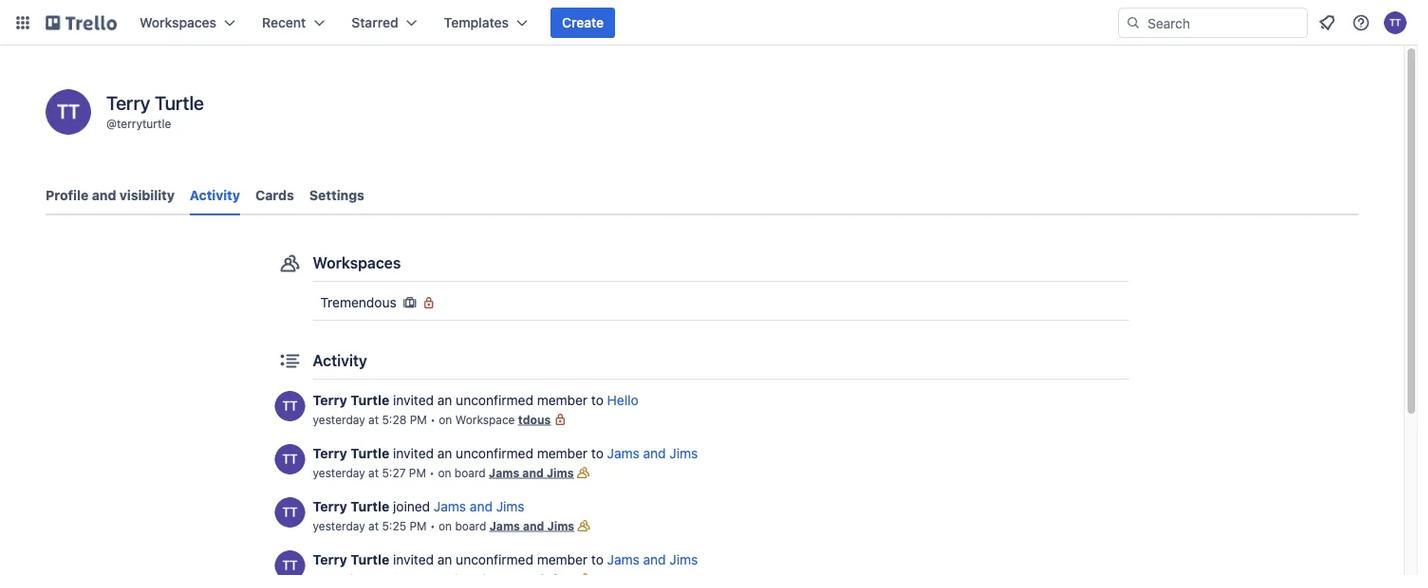 Task type: locate. For each thing, give the bounding box(es) containing it.
1 at from the top
[[368, 413, 379, 426]]

at left 5:27
[[368, 466, 379, 479]]

1 vertical spatial yesterday
[[313, 466, 365, 479]]

terryturtle
[[117, 117, 171, 130]]

all members of the workspace can see and edit this board. image for member
[[574, 463, 593, 482]]

yesterday left 5:25
[[313, 519, 365, 533]]

invited down 5:25
[[393, 552, 434, 568]]

activity down tremendous
[[313, 352, 367, 370]]

• down terry turtle joined jams and jims
[[430, 519, 435, 533]]

1 vertical spatial an
[[437, 446, 452, 461]]

board down terry turtle joined jams and jims
[[455, 519, 486, 533]]

1 yesterday from the top
[[313, 413, 365, 426]]

on for terry turtle invited an unconfirmed member to jams and jims
[[438, 466, 451, 479]]

yesterday
[[313, 413, 365, 426], [313, 466, 365, 479], [313, 519, 365, 533]]

1 vertical spatial invited
[[393, 446, 434, 461]]

2 yesterday from the top
[[313, 466, 365, 479]]

0 vertical spatial on
[[439, 413, 452, 426]]

1 vertical spatial activity
[[313, 352, 367, 370]]

1 vertical spatial on
[[438, 466, 451, 479]]

yesterday for terry turtle invited an unconfirmed member to jams and jims
[[313, 466, 365, 479]]

2 member from the top
[[537, 446, 588, 461]]

an up "yesterday at 5:28 pm • on workspace tdous"
[[437, 393, 452, 408]]

unconfirmed down workspace
[[456, 446, 533, 461]]

turtle for yesterday at 5:25 pm
[[351, 499, 389, 514]]

settings link
[[309, 178, 364, 213]]

3 yesterday from the top
[[313, 519, 365, 533]]

board for and
[[455, 519, 486, 533]]

recent button
[[251, 8, 336, 38]]

2 an from the top
[[437, 446, 452, 461]]

0 vertical spatial workspaces
[[140, 15, 216, 30]]

terry turtle invited an unconfirmed member to jams and jims down yesterday at 5:25 pm • on board jams and jims
[[313, 552, 698, 568]]

turtle up 5:28
[[351, 393, 389, 408]]

1 vertical spatial unconfirmed
[[456, 446, 533, 461]]

profile and visibility link
[[46, 178, 175, 213]]

1 invited from the top
[[393, 393, 434, 408]]

0 horizontal spatial workspaces
[[140, 15, 216, 30]]

2 vertical spatial pm
[[410, 519, 427, 533]]

1 member from the top
[[537, 393, 588, 408]]

0 vertical spatial at
[[368, 413, 379, 426]]

unconfirmed for workspace
[[456, 393, 533, 408]]

pm right 5:28
[[410, 413, 427, 426]]

member up all members of the workspace can see and edit this board. icon
[[537, 552, 588, 568]]

3 at from the top
[[368, 519, 379, 533]]

yesterday right terry turtle (terryturtle) image
[[313, 413, 365, 426]]

invited
[[393, 393, 434, 408], [393, 446, 434, 461], [393, 552, 434, 568]]

0 vertical spatial to
[[591, 393, 604, 408]]

at left 5:28
[[368, 413, 379, 426]]

turtle up terryturtle
[[155, 91, 204, 113]]

2 vertical spatial yesterday
[[313, 519, 365, 533]]

3 invited from the top
[[393, 552, 434, 568]]

workspaces
[[140, 15, 216, 30], [313, 254, 401, 272]]

activity link
[[190, 178, 240, 215]]

terry turtle invited an unconfirmed member to jams and jims
[[313, 446, 698, 461], [313, 552, 698, 568]]

at
[[368, 413, 379, 426], [368, 466, 379, 479], [368, 519, 379, 533]]

2 vertical spatial member
[[537, 552, 588, 568]]

jams
[[607, 446, 640, 461], [489, 466, 519, 479], [434, 499, 466, 514], [490, 519, 520, 533], [607, 552, 640, 568]]

board
[[455, 466, 486, 479], [455, 519, 486, 533]]

1 vertical spatial to
[[591, 446, 604, 461]]

member up this workspace is private. it's not indexed or visible to those outside the workspace. icon
[[537, 393, 588, 408]]

an down yesterday at 5:25 pm • on board jams and jims
[[437, 552, 452, 568]]

terry for yesterday at 5:25 pm • on board jams and jims
[[313, 499, 347, 514]]

2 to from the top
[[591, 446, 604, 461]]

0 vertical spatial invited
[[393, 393, 434, 408]]

unconfirmed up workspace
[[456, 393, 533, 408]]

pm right 5:27
[[409, 466, 426, 479]]

1 vertical spatial board
[[455, 519, 486, 533]]

member
[[537, 393, 588, 408], [537, 446, 588, 461], [537, 552, 588, 568]]

on
[[439, 413, 452, 426], [438, 466, 451, 479], [439, 519, 452, 533]]

0 vertical spatial unconfirmed
[[456, 393, 533, 408]]

hello
[[607, 393, 638, 408]]

board for unconfirmed
[[455, 466, 486, 479]]

0 vertical spatial •
[[430, 413, 436, 426]]

1 to from the top
[[591, 393, 604, 408]]

• for terry turtle invited an unconfirmed member to jams and jims
[[429, 466, 435, 479]]

workspace
[[455, 413, 515, 426]]

terry turtle invited an unconfirmed member to hello
[[313, 393, 638, 408]]

0 vertical spatial an
[[437, 393, 452, 408]]

5:28
[[382, 413, 407, 426]]

invited up 5:27
[[393, 446, 434, 461]]

at for terry turtle joined jams and jims
[[368, 519, 379, 533]]

pm
[[410, 413, 427, 426], [409, 466, 426, 479], [410, 519, 427, 533]]

this workspace is private. it's not indexed or visible to those outside the workspace. image
[[551, 410, 570, 429]]

to for jams and jims
[[591, 446, 604, 461]]

jims
[[670, 446, 698, 461], [547, 466, 574, 479], [496, 499, 525, 514], [547, 519, 574, 533], [670, 552, 698, 568]]

2 vertical spatial to
[[591, 552, 604, 568]]

all members of the workspace can see and edit this board. image
[[574, 463, 593, 482], [574, 516, 593, 535]]

1 vertical spatial at
[[368, 466, 379, 479]]

1 vertical spatial •
[[429, 466, 435, 479]]

turtle up 5:25
[[351, 499, 389, 514]]

profile and visibility
[[46, 187, 175, 203]]

an for workspace
[[437, 393, 452, 408]]

terry turtle (terryturtle) image
[[275, 391, 305, 421]]

board down workspace
[[455, 466, 486, 479]]

1 horizontal spatial workspaces
[[313, 254, 401, 272]]

activity left cards
[[190, 187, 240, 203]]

2 vertical spatial invited
[[393, 552, 434, 568]]

at left 5:25
[[368, 519, 379, 533]]

turtle up 5:27
[[351, 446, 389, 461]]

pm down terry turtle joined jams and jims
[[410, 519, 427, 533]]

1 vertical spatial terry turtle invited an unconfirmed member to jams and jims
[[313, 552, 698, 568]]

0 vertical spatial member
[[537, 393, 588, 408]]

on up terry turtle joined jams and jims
[[438, 466, 451, 479]]

member down this workspace is private. it's not indexed or visible to those outside the workspace. icon
[[537, 446, 588, 461]]

2 terry turtle invited an unconfirmed member to jams and jims from the top
[[313, 552, 698, 568]]

workspaces up tremendous
[[313, 254, 401, 272]]

•
[[430, 413, 436, 426], [429, 466, 435, 479], [430, 519, 435, 533]]

yesterday left 5:27
[[313, 466, 365, 479]]

unconfirmed for board
[[456, 446, 533, 461]]

to
[[591, 393, 604, 408], [591, 446, 604, 461], [591, 552, 604, 568]]

primary element
[[0, 0, 1418, 46]]

0 vertical spatial terry turtle invited an unconfirmed member to jams and jims
[[313, 446, 698, 461]]

yesterday at 5:25 pm • on board jams and jims
[[313, 519, 574, 533]]

invited for 5:27
[[393, 446, 434, 461]]

• for terry turtle joined jams and jims
[[430, 519, 435, 533]]

2 invited from the top
[[393, 446, 434, 461]]

joined
[[393, 499, 430, 514]]

1 unconfirmed from the top
[[456, 393, 533, 408]]

unconfirmed
[[456, 393, 533, 408], [456, 446, 533, 461], [456, 552, 533, 568]]

0 vertical spatial pm
[[410, 413, 427, 426]]

2 unconfirmed from the top
[[456, 446, 533, 461]]

workspaces button
[[128, 8, 247, 38]]

2 vertical spatial at
[[368, 519, 379, 533]]

0 horizontal spatial activity
[[190, 187, 240, 203]]

0 vertical spatial all members of the workspace can see and edit this board. image
[[574, 463, 593, 482]]

unconfirmed down yesterday at 5:25 pm • on board jams and jims
[[456, 552, 533, 568]]

templates button
[[433, 8, 539, 38]]

settings
[[309, 187, 364, 203]]

1 vertical spatial member
[[537, 446, 588, 461]]

2 at from the top
[[368, 466, 379, 479]]

yesterday at 5:28 pm • on workspace tdous
[[313, 413, 551, 426]]

0 vertical spatial yesterday
[[313, 413, 365, 426]]

to for tdous
[[591, 393, 604, 408]]

terry turtle (terryturtle) image
[[1384, 11, 1407, 34], [46, 89, 91, 135], [275, 444, 305, 475], [275, 497, 305, 528], [275, 551, 305, 575]]

1 vertical spatial all members of the workspace can see and edit this board. image
[[574, 516, 593, 535]]

2 vertical spatial unconfirmed
[[456, 552, 533, 568]]

on down terry turtle invited an unconfirmed member to hello at left bottom
[[439, 413, 452, 426]]

• right 5:28
[[430, 413, 436, 426]]

2 vertical spatial •
[[430, 519, 435, 533]]

create button
[[551, 8, 615, 38]]

1 vertical spatial pm
[[409, 466, 426, 479]]

and
[[92, 187, 116, 203], [643, 446, 666, 461], [522, 466, 544, 479], [470, 499, 493, 514], [523, 519, 544, 533], [643, 552, 666, 568]]

invited up "yesterday at 5:28 pm • on workspace tdous"
[[393, 393, 434, 408]]

jams and jims link
[[607, 446, 698, 461], [489, 466, 574, 479], [434, 499, 525, 514], [490, 519, 574, 533], [607, 552, 698, 568]]

tdous link
[[518, 413, 551, 426]]

on down terry turtle joined jams and jims
[[439, 519, 452, 533]]

0 vertical spatial board
[[455, 466, 486, 479]]

2 vertical spatial on
[[439, 519, 452, 533]]

• up terry turtle joined jams and jims
[[429, 466, 435, 479]]

0 notifications image
[[1316, 11, 1338, 34]]

hello link
[[607, 393, 638, 408]]

at for terry turtle invited an unconfirmed member to jams and jims
[[368, 466, 379, 479]]

workspaces up terry turtle @ terryturtle
[[140, 15, 216, 30]]

terry turtle invited an unconfirmed member to jams and jims down workspace
[[313, 446, 698, 461]]

activity
[[190, 187, 240, 203], [313, 352, 367, 370]]

on for terry turtle invited an unconfirmed member to hello
[[439, 413, 452, 426]]

turtle
[[155, 91, 204, 113], [351, 393, 389, 408], [351, 446, 389, 461], [351, 499, 389, 514], [351, 552, 389, 568]]

2 vertical spatial an
[[437, 552, 452, 568]]

1 an from the top
[[437, 393, 452, 408]]

starred button
[[340, 8, 429, 38]]

3 unconfirmed from the top
[[456, 552, 533, 568]]

back to home image
[[46, 8, 117, 38]]

Search field
[[1141, 9, 1307, 37]]

1 horizontal spatial activity
[[313, 352, 367, 370]]

an up yesterday at 5:27 pm • on board jams and jims
[[437, 446, 452, 461]]

terry
[[106, 91, 150, 113], [313, 393, 347, 408], [313, 446, 347, 461], [313, 499, 347, 514], [313, 552, 347, 568]]

an
[[437, 393, 452, 408], [437, 446, 452, 461], [437, 552, 452, 568]]



Task type: vqa. For each thing, say whether or not it's contained in the screenshot.
card
no



Task type: describe. For each thing, give the bounding box(es) containing it.
pm for terry turtle joined jams and jims
[[410, 519, 427, 533]]

recent
[[262, 15, 306, 30]]

terry for yesterday at 5:28 pm • on workspace tdous
[[313, 393, 347, 408]]

tremendous
[[320, 295, 396, 310]]

all members of the workspace can see and edit this board. image
[[574, 570, 593, 575]]

pm for terry turtle invited an unconfirmed member to jams and jims
[[409, 466, 426, 479]]

yesterday for terry turtle invited an unconfirmed member to hello
[[313, 413, 365, 426]]

terry turtle @ terryturtle
[[106, 91, 204, 130]]

3 member from the top
[[537, 552, 588, 568]]

@
[[106, 117, 117, 130]]

terry inside terry turtle @ terryturtle
[[106, 91, 150, 113]]

1 vertical spatial workspaces
[[313, 254, 401, 272]]

1 terry turtle invited an unconfirmed member to jams and jims from the top
[[313, 446, 698, 461]]

terry turtle joined jams and jims
[[313, 499, 525, 514]]

templates
[[444, 15, 509, 30]]

0 vertical spatial activity
[[190, 187, 240, 203]]

sm image
[[400, 293, 419, 312]]

sm image
[[419, 293, 438, 312]]

yesterday at 5:27 pm • on board jams and jims
[[313, 466, 574, 479]]

tremendous link
[[313, 288, 1129, 318]]

create
[[562, 15, 604, 30]]

on for terry turtle joined jams and jims
[[439, 519, 452, 533]]

starred
[[352, 15, 398, 30]]

search image
[[1126, 15, 1141, 30]]

visibility
[[119, 187, 175, 203]]

an for board
[[437, 446, 452, 461]]

3 an from the top
[[437, 552, 452, 568]]

invited for 5:28
[[393, 393, 434, 408]]

and inside "link"
[[92, 187, 116, 203]]

3 to from the top
[[591, 552, 604, 568]]

terry for yesterday at 5:27 pm • on board jams and jims
[[313, 446, 347, 461]]

member for tdous
[[537, 393, 588, 408]]

profile
[[46, 187, 89, 203]]

all members of the workspace can see and edit this board. image for jims
[[574, 516, 593, 535]]

5:25
[[382, 519, 406, 533]]

turtle for yesterday at 5:28 pm
[[351, 393, 389, 408]]

cards link
[[255, 178, 294, 213]]

turtle for yesterday at 5:27 pm
[[351, 446, 389, 461]]

member for jams and jims
[[537, 446, 588, 461]]

at for terry turtle invited an unconfirmed member to hello
[[368, 413, 379, 426]]

turtle inside terry turtle @ terryturtle
[[155, 91, 204, 113]]

yesterday for terry turtle joined jams and jims
[[313, 519, 365, 533]]

open information menu image
[[1352, 13, 1371, 32]]

5:27
[[382, 466, 406, 479]]

turtle down 5:25
[[351, 552, 389, 568]]

workspaces inside 'popup button'
[[140, 15, 216, 30]]

cards
[[255, 187, 294, 203]]

• for terry turtle invited an unconfirmed member to hello
[[430, 413, 436, 426]]

pm for terry turtle invited an unconfirmed member to hello
[[410, 413, 427, 426]]

tdous
[[518, 413, 551, 426]]



